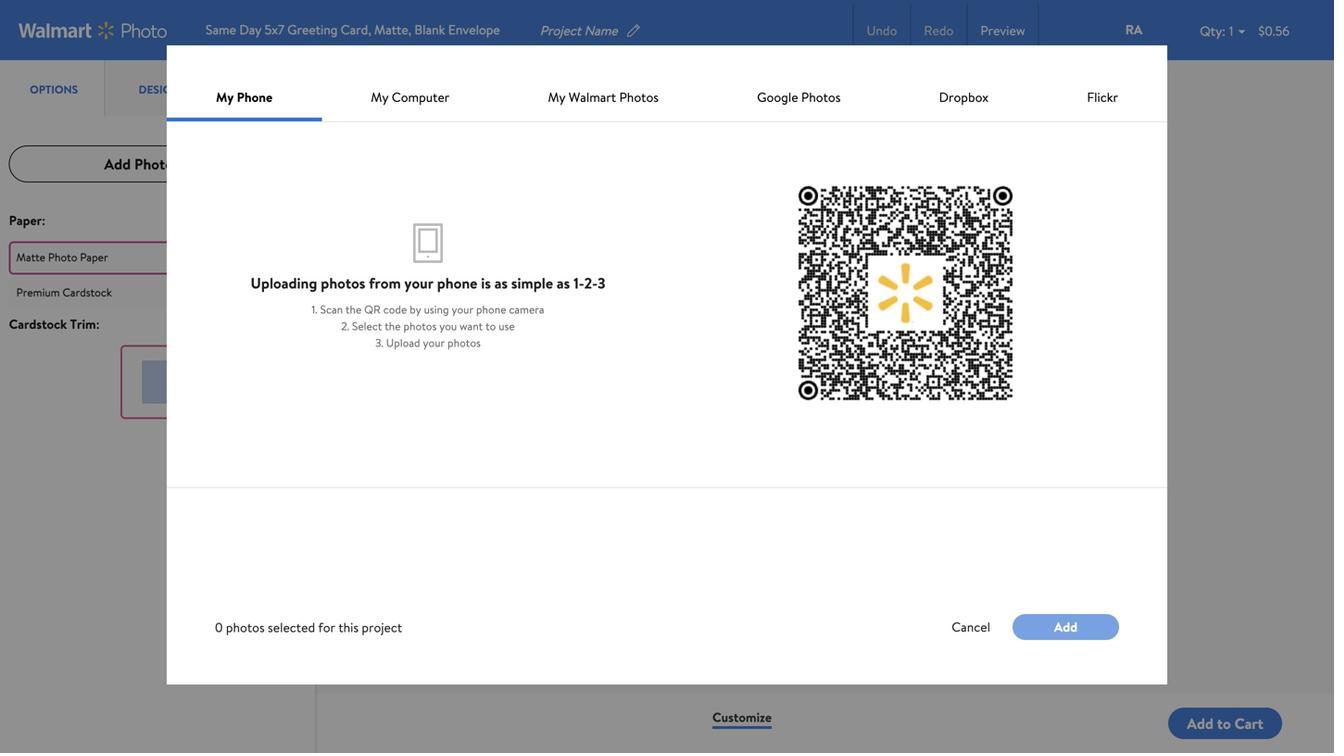 Task type: locate. For each thing, give the bounding box(es) containing it.
cardstock up the trim
[[62, 285, 112, 300]]

photos down want
[[448, 335, 481, 351]]

flickr button
[[1038, 88, 1168, 121]]

1 horizontal spatial :
[[96, 315, 100, 333]]

1 horizontal spatial the
[[385, 318, 401, 334]]

the
[[346, 302, 362, 318], [385, 318, 401, 334]]

0 horizontal spatial add
[[104, 154, 131, 174]]

google photos button
[[708, 88, 890, 121]]

envelope
[[448, 20, 500, 38]]

2 horizontal spatial my
[[548, 88, 566, 106]]

0 vertical spatial add
[[104, 154, 131, 174]]

my
[[216, 88, 234, 106], [371, 88, 389, 106], [548, 88, 566, 106]]

my left walmart
[[548, 88, 566, 106]]

0 horizontal spatial my
[[216, 88, 234, 106]]

2 vertical spatial your
[[423, 335, 445, 351]]

my left the computer
[[371, 88, 389, 106]]

as left 1-
[[557, 273, 570, 294]]

add to cart button
[[1169, 708, 1283, 740]]

as right is
[[495, 273, 508, 294]]

paper :
[[9, 211, 45, 229]]

1 horizontal spatial as
[[557, 273, 570, 294]]

total $0.56 element
[[1259, 22, 1290, 40]]

0 horizontal spatial paper
[[9, 211, 42, 229]]

0
[[215, 618, 223, 637]]

photos
[[620, 88, 659, 106], [802, 88, 841, 106], [134, 154, 179, 174]]

phone
[[437, 273, 478, 294], [476, 302, 507, 318]]

selected
[[268, 618, 315, 637]]

tab list
[[0, 60, 315, 116], [167, 84, 1168, 121]]

0 horizontal spatial as
[[495, 273, 508, 294]]

1 as from the left
[[495, 273, 508, 294]]

the down code
[[385, 318, 401, 334]]

tab list up add photos button
[[0, 60, 315, 116]]

greeting
[[288, 20, 338, 38]]

:
[[42, 211, 45, 229], [96, 315, 100, 333]]

my for my phone
[[216, 88, 234, 106]]

0 vertical spatial to
[[486, 318, 496, 334]]

matte
[[16, 249, 45, 265]]

code
[[383, 302, 407, 318]]

preview
[[981, 21, 1026, 39]]

1 horizontal spatial my
[[371, 88, 389, 106]]

2-
[[584, 273, 598, 294]]

1 vertical spatial add
[[1055, 618, 1078, 636]]

photos right walmart
[[620, 88, 659, 106]]

by
[[410, 302, 421, 318]]

photos inside add photos button
[[134, 154, 179, 174]]

trim
[[70, 315, 96, 333]]

text button
[[210, 60, 315, 116]]

name
[[584, 21, 618, 39]]

0 vertical spatial the
[[346, 302, 362, 318]]

3 my from the left
[[548, 88, 566, 106]]

scan
[[320, 302, 343, 318]]

your down you
[[423, 335, 445, 351]]

design button
[[105, 60, 210, 116]]

add
[[104, 154, 131, 174], [1055, 618, 1078, 636], [1187, 714, 1214, 734]]

2 as from the left
[[557, 273, 570, 294]]

1 vertical spatial phone
[[476, 302, 507, 318]]

1 vertical spatial to
[[1218, 714, 1231, 734]]

2 horizontal spatial add
[[1187, 714, 1214, 734]]

: down premium cardstock
[[96, 315, 100, 333]]

pencil alt image
[[625, 22, 642, 39]]

matte photo paper button
[[9, 241, 306, 275]]

add inside tab list
[[104, 154, 131, 174]]

want
[[460, 318, 483, 334]]

phone up use
[[476, 302, 507, 318]]

photos left plus image
[[134, 154, 179, 174]]

to left the cart
[[1218, 714, 1231, 734]]

my walmart photos button
[[499, 88, 708, 121]]

0 photos selected
[[215, 618, 315, 637]]

the left qr
[[346, 302, 362, 318]]

computer
[[392, 88, 450, 106]]

paper
[[9, 211, 42, 229], [80, 249, 108, 265]]

add for add to cart
[[1187, 714, 1214, 734]]

using
[[424, 302, 449, 318]]

ra button
[[1104, 13, 1164, 48]]

your up want
[[452, 302, 474, 318]]

2 vertical spatial add
[[1187, 714, 1214, 734]]

photos right google
[[802, 88, 841, 106]]

your
[[405, 273, 434, 294], [452, 302, 474, 318], [423, 335, 445, 351]]

1 my from the left
[[216, 88, 234, 106]]

1 horizontal spatial add
[[1055, 618, 1078, 636]]

photos
[[321, 273, 366, 294], [404, 318, 437, 334], [448, 335, 481, 351], [226, 618, 265, 637]]

same day 5x7 greeting card, matte, blank envelope
[[206, 20, 500, 38]]

0 horizontal spatial to
[[486, 318, 496, 334]]

1 horizontal spatial to
[[1218, 714, 1231, 734]]

paper up the matte
[[9, 211, 42, 229]]

cardstock
[[62, 285, 112, 300], [9, 315, 67, 333]]

plus image
[[194, 156, 211, 172]]

as
[[495, 273, 508, 294], [557, 273, 570, 294]]

my left phone
[[216, 88, 234, 106]]

5x7
[[265, 20, 284, 38]]

photo
[[48, 249, 77, 265]]

cancel button
[[930, 615, 1013, 640]]

1 vertical spatial paper
[[80, 249, 108, 265]]

: up the matte
[[42, 211, 45, 229]]

1 horizontal spatial photos
[[620, 88, 659, 106]]

0 horizontal spatial photos
[[134, 154, 179, 174]]

tab list down pencil alt image
[[167, 84, 1168, 121]]

1 vertical spatial the
[[385, 318, 401, 334]]

my computer
[[371, 88, 450, 106]]

premium cardstock
[[16, 285, 112, 300]]

your up by at the top of the page
[[405, 273, 434, 294]]

paper right photo
[[80, 249, 108, 265]]

cart
[[1235, 714, 1264, 734]]

simple
[[511, 273, 553, 294]]

dropbox button
[[890, 88, 1038, 121]]

cardstock down the premium
[[9, 315, 67, 333]]

to left use
[[486, 318, 496, 334]]

my for my computer
[[371, 88, 389, 106]]

2 horizontal spatial photos
[[802, 88, 841, 106]]

phone left is
[[437, 273, 478, 294]]

photos for add photos
[[134, 154, 179, 174]]

tab list containing my phone
[[167, 84, 1168, 121]]

0 horizontal spatial the
[[346, 302, 362, 318]]

photos inside 'google photos' button
[[802, 88, 841, 106]]

ra
[[1126, 20, 1143, 38]]

phone
[[237, 88, 273, 106]]

2 my from the left
[[371, 88, 389, 106]]

to inside uploading photos from your phone is as simple as 1-2-3 scan the qr code by using your phone camera select the photos you want to use upload your photos
[[486, 318, 496, 334]]

add for add photos
[[104, 154, 131, 174]]

design
[[139, 82, 179, 97]]

1 vertical spatial your
[[452, 302, 474, 318]]

1-
[[574, 273, 584, 294]]

options
[[30, 82, 78, 97]]

options button
[[0, 60, 105, 116]]

1 horizontal spatial paper
[[80, 249, 108, 265]]

0 horizontal spatial :
[[42, 211, 45, 229]]

to
[[486, 318, 496, 334], [1218, 714, 1231, 734]]



Task type: vqa. For each thing, say whether or not it's contained in the screenshot.
"My" to the right
yes



Task type: describe. For each thing, give the bounding box(es) containing it.
you
[[439, 318, 457, 334]]

project
[[540, 21, 581, 39]]

customize
[[713, 709, 772, 727]]

0 vertical spatial phone
[[437, 273, 478, 294]]

$0.40
[[255, 285, 283, 300]]

google photos
[[757, 88, 841, 106]]

camera
[[509, 302, 545, 318]]

text
[[250, 82, 275, 97]]

photos up scan
[[321, 273, 366, 294]]

cancel
[[952, 618, 991, 636]]

card,
[[341, 20, 371, 38]]

add photos button
[[9, 146, 306, 183]]

photos inside my walmart photos button
[[620, 88, 659, 106]]

add button
[[1013, 615, 1120, 640]]

1 vertical spatial :
[[96, 315, 100, 333]]

same
[[206, 20, 236, 38]]

qr code: open a page to upload photos from your phone image
[[791, 178, 1022, 410]]

cardstock trim :
[[9, 315, 100, 333]]

add to cart
[[1187, 714, 1264, 734]]

add photos tab list
[[9, 146, 306, 516]]

0 vertical spatial :
[[42, 211, 45, 229]]

my for my walmart photos
[[548, 88, 566, 106]]

my walmart photos
[[548, 88, 659, 106]]

ea.
[[285, 285, 299, 300]]

blank
[[415, 20, 445, 38]]

$0.56
[[1259, 22, 1290, 40]]

is
[[481, 273, 491, 294]]

my computer button
[[322, 88, 499, 121]]

paper inside matte photo paper button
[[80, 249, 108, 265]]

flickr
[[1087, 88, 1119, 106]]

+
[[248, 285, 255, 300]]

project name
[[540, 21, 618, 39]]

my phone
[[216, 88, 273, 106]]

0 vertical spatial your
[[405, 273, 434, 294]]

photos down by at the top of the page
[[404, 318, 437, 334]]

tab list containing options
[[0, 60, 315, 116]]

use
[[499, 318, 515, 334]]

3
[[598, 273, 606, 294]]

photos right 0
[[226, 618, 265, 637]]

dropbox
[[939, 88, 989, 106]]

preview button
[[967, 3, 1040, 58]]

uploading photos from your phone is as simple as 1-2-3 scan the qr code by using your phone camera select the photos you want to use upload your photos
[[251, 273, 606, 351]]

add for add
[[1055, 618, 1078, 636]]

project name button
[[539, 20, 680, 41]]

uploading
[[251, 273, 317, 294]]

walmart
[[569, 88, 616, 106]]

1 vertical spatial cardstock
[[9, 315, 67, 333]]

google
[[757, 88, 798, 106]]

select
[[352, 318, 382, 334]]

premium
[[16, 285, 60, 300]]

from
[[369, 273, 401, 294]]

+ $0.40 ea.
[[248, 285, 299, 300]]

0 vertical spatial paper
[[9, 211, 42, 229]]

qr
[[364, 302, 381, 318]]

to inside button
[[1218, 714, 1231, 734]]

0 vertical spatial cardstock
[[62, 285, 112, 300]]

add photos
[[104, 154, 179, 174]]

photos for google photos
[[802, 88, 841, 106]]

square trim image
[[135, 360, 180, 404]]

my phone button
[[167, 88, 322, 121]]

matte photo paper
[[16, 249, 108, 265]]

matte,
[[374, 20, 412, 38]]

day
[[239, 20, 262, 38]]

upload
[[386, 335, 420, 351]]



